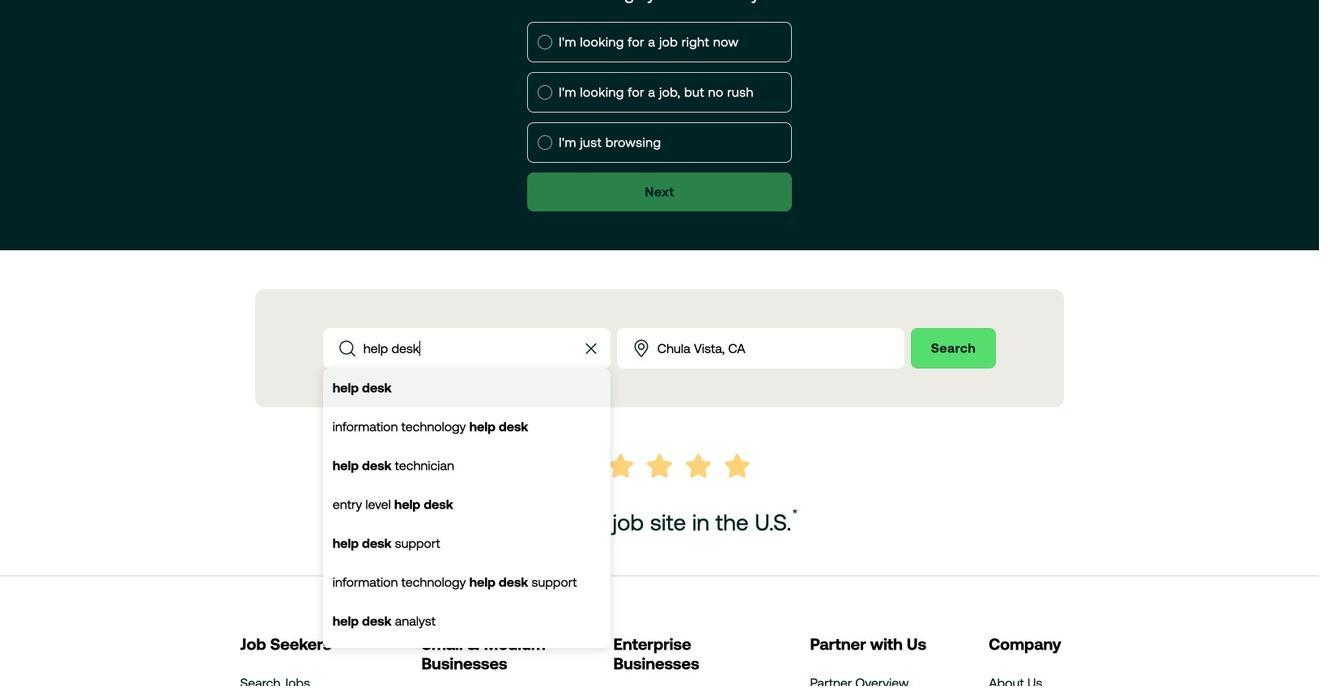Task type: locate. For each thing, give the bounding box(es) containing it.
Search location or remote text field
[[658, 329, 905, 368]]

option
[[323, 641, 611, 680]]

None radio
[[538, 35, 552, 49], [538, 85, 552, 100], [538, 35, 552, 49], [538, 85, 552, 100]]

None field
[[323, 328, 611, 680], [617, 328, 905, 369], [323, 328, 611, 680]]

Search job title or keyword text field
[[363, 329, 565, 368]]

list box
[[323, 369, 611, 680]]

None radio
[[538, 135, 552, 150]]



Task type: describe. For each thing, give the bounding box(es) containing it.
clear image
[[581, 339, 601, 358]]

none field search location or remote
[[617, 328, 905, 369]]



Task type: vqa. For each thing, say whether or not it's contained in the screenshot.
Main element
no



